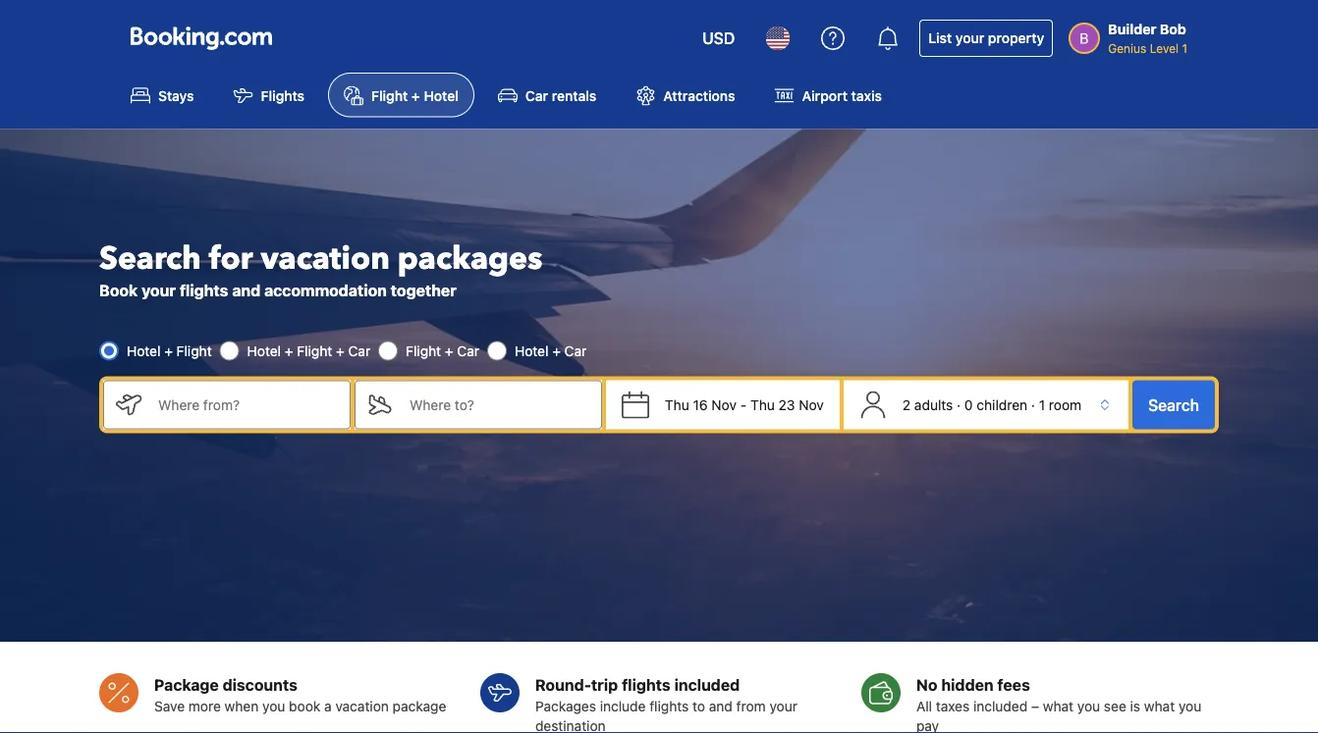 Task type: describe. For each thing, give the bounding box(es) containing it.
1 nov from the left
[[711, 397, 737, 413]]

and inside round-trip flights included packages include flights to and from your destination
[[709, 699, 733, 715]]

+ for hotel + car
[[552, 343, 561, 359]]

flight + car
[[406, 343, 479, 359]]

together
[[391, 281, 457, 300]]

attractions
[[663, 87, 735, 103]]

save
[[154, 699, 185, 715]]

+ for flight + hotel
[[411, 87, 420, 103]]

you inside package discounts save more when you book a vacation package
[[262, 699, 285, 715]]

list your property
[[928, 30, 1044, 46]]

+ for hotel + flight + car
[[285, 343, 293, 359]]

1 inside builder bob genius level 1
[[1182, 41, 1187, 55]]

more
[[188, 699, 221, 715]]

+ for hotel + flight
[[164, 343, 173, 359]]

list
[[928, 30, 952, 46]]

genius
[[1108, 41, 1146, 55]]

builder bob genius level 1
[[1108, 21, 1187, 55]]

vacation inside search for vacation packages book your flights and accommodation together
[[261, 237, 390, 280]]

flight + hotel link
[[328, 73, 474, 117]]

2 adults · 0 children · 1 room
[[902, 397, 1081, 413]]

package
[[154, 676, 219, 695]]

2
[[902, 397, 911, 413]]

destination
[[535, 719, 606, 734]]

airport
[[802, 87, 847, 103]]

and inside search for vacation packages book your flights and accommodation together
[[232, 281, 261, 300]]

room
[[1049, 397, 1081, 413]]

builder
[[1108, 21, 1156, 37]]

packages
[[535, 699, 596, 715]]

2 · from the left
[[1031, 397, 1035, 413]]

flights for for
[[180, 281, 228, 300]]

when
[[225, 699, 259, 715]]

flight inside flight + hotel link
[[371, 87, 408, 103]]

stays link
[[115, 73, 210, 117]]

1 vertical spatial 1
[[1039, 397, 1045, 413]]

booking.com online hotel reservations image
[[131, 27, 272, 50]]

all
[[916, 699, 932, 715]]

car rentals
[[525, 87, 596, 103]]

taxes
[[936, 699, 970, 715]]

search for vacation packages book your flights and accommodation together
[[99, 237, 542, 300]]

hotel + flight + car
[[247, 343, 370, 359]]

package discounts save more when you book a vacation package
[[154, 676, 446, 715]]

property
[[988, 30, 1044, 46]]

airport taxis link
[[759, 73, 898, 117]]

hidden
[[941, 676, 994, 695]]

search for search for vacation packages book your flights and accommodation together
[[99, 237, 201, 280]]

search button
[[1133, 381, 1215, 430]]

round-
[[535, 676, 591, 695]]

1 what from the left
[[1043, 699, 1074, 715]]

stays
[[158, 87, 194, 103]]

your inside search for vacation packages book your flights and accommodation together
[[142, 281, 176, 300]]

for
[[209, 237, 253, 280]]

1 · from the left
[[957, 397, 961, 413]]

hotel for hotel + flight + car
[[247, 343, 281, 359]]

23
[[778, 397, 795, 413]]



Task type: locate. For each thing, give the bounding box(es) containing it.
your right from
[[769, 699, 797, 715]]

0 horizontal spatial what
[[1043, 699, 1074, 715]]

1 you from the left
[[262, 699, 285, 715]]

you
[[262, 699, 285, 715], [1077, 699, 1100, 715], [1179, 699, 1201, 715]]

0 vertical spatial 1
[[1182, 41, 1187, 55]]

1 thu from the left
[[665, 397, 689, 413]]

1 horizontal spatial what
[[1144, 699, 1175, 715]]

thu
[[665, 397, 689, 413], [750, 397, 775, 413]]

0 horizontal spatial ·
[[957, 397, 961, 413]]

1 vertical spatial flights
[[622, 676, 671, 695]]

no hidden fees all taxes included – what you see is what you pay
[[916, 676, 1201, 734]]

trip
[[591, 676, 618, 695]]

book
[[99, 281, 138, 300]]

0 vertical spatial and
[[232, 281, 261, 300]]

fees
[[997, 676, 1030, 695]]

1 horizontal spatial you
[[1077, 699, 1100, 715]]

airport taxis
[[802, 87, 882, 103]]

to
[[692, 699, 705, 715]]

1 horizontal spatial search
[[1148, 396, 1199, 415]]

usd
[[702, 29, 735, 48]]

1 vertical spatial and
[[709, 699, 733, 715]]

no
[[916, 676, 938, 695]]

· left 0
[[957, 397, 961, 413]]

adults
[[914, 397, 953, 413]]

flight + hotel
[[371, 87, 459, 103]]

2 thu from the left
[[750, 397, 775, 413]]

and down for
[[232, 281, 261, 300]]

flights for trip
[[649, 699, 689, 715]]

1 vertical spatial vacation
[[335, 699, 389, 715]]

children
[[977, 397, 1027, 413]]

1 vertical spatial search
[[1148, 396, 1199, 415]]

+
[[411, 87, 420, 103], [164, 343, 173, 359], [285, 343, 293, 359], [336, 343, 344, 359], [445, 343, 453, 359], [552, 343, 561, 359]]

search for search
[[1148, 396, 1199, 415]]

flights up the include
[[622, 676, 671, 695]]

flights link
[[218, 73, 320, 117]]

0 horizontal spatial nov
[[711, 397, 737, 413]]

0
[[964, 397, 973, 413]]

thu 16 nov - thu 23 nov
[[665, 397, 824, 413]]

search inside button
[[1148, 396, 1199, 415]]

nov right the 23 at the bottom of page
[[799, 397, 824, 413]]

1 horizontal spatial nov
[[799, 397, 824, 413]]

2 vertical spatial flights
[[649, 699, 689, 715]]

list your property link
[[919, 20, 1053, 57]]

1 horizontal spatial included
[[973, 699, 1027, 715]]

1 vertical spatial included
[[973, 699, 1027, 715]]

1 horizontal spatial 1
[[1182, 41, 1187, 55]]

packages
[[398, 237, 542, 280]]

flights inside search for vacation packages book your flights and accommodation together
[[180, 281, 228, 300]]

included down 'fees'
[[973, 699, 1027, 715]]

usd button
[[691, 15, 747, 62]]

your right "list"
[[955, 30, 984, 46]]

2 horizontal spatial your
[[955, 30, 984, 46]]

included up "to"
[[674, 676, 740, 695]]

thu left '16'
[[665, 397, 689, 413]]

2 you from the left
[[1077, 699, 1100, 715]]

round-trip flights included packages include flights to and from your destination
[[535, 676, 797, 734]]

car
[[525, 87, 548, 103], [348, 343, 370, 359], [457, 343, 479, 359], [564, 343, 587, 359]]

nov
[[711, 397, 737, 413], [799, 397, 824, 413]]

1
[[1182, 41, 1187, 55], [1039, 397, 1045, 413]]

vacation inside package discounts save more when you book a vacation package
[[335, 699, 389, 715]]

0 horizontal spatial and
[[232, 281, 261, 300]]

1 left room
[[1039, 397, 1045, 413]]

1 right level
[[1182, 41, 1187, 55]]

hotel for hotel + car
[[515, 343, 548, 359]]

0 vertical spatial flights
[[180, 281, 228, 300]]

2 vertical spatial your
[[769, 699, 797, 715]]

0 horizontal spatial you
[[262, 699, 285, 715]]

what right the is
[[1144, 699, 1175, 715]]

1 horizontal spatial and
[[709, 699, 733, 715]]

included inside round-trip flights included packages include flights to and from your destination
[[674, 676, 740, 695]]

3 you from the left
[[1179, 699, 1201, 715]]

pay
[[916, 719, 939, 734]]

vacation up accommodation
[[261, 237, 390, 280]]

hotel
[[424, 87, 459, 103], [127, 343, 161, 359], [247, 343, 281, 359], [515, 343, 548, 359]]

level
[[1150, 41, 1179, 55]]

0 horizontal spatial included
[[674, 676, 740, 695]]

your inside round-trip flights included packages include flights to and from your destination
[[769, 699, 797, 715]]

included
[[674, 676, 740, 695], [973, 699, 1027, 715]]

nov left - at the bottom right of the page
[[711, 397, 737, 413]]

1 horizontal spatial ·
[[1031, 397, 1035, 413]]

Where to? field
[[394, 381, 602, 430]]

and right "to"
[[709, 699, 733, 715]]

Where from? field
[[142, 381, 351, 430]]

flights
[[180, 281, 228, 300], [622, 676, 671, 695], [649, 699, 689, 715]]

hotel + flight
[[127, 343, 212, 359]]

from
[[736, 699, 766, 715]]

+ for flight + car
[[445, 343, 453, 359]]

your right book
[[142, 281, 176, 300]]

hotel + car
[[515, 343, 587, 359]]

what right – at the right
[[1043, 699, 1074, 715]]

· right children
[[1031, 397, 1035, 413]]

you left see
[[1077, 699, 1100, 715]]

16
[[693, 397, 708, 413]]

you right the is
[[1179, 699, 1201, 715]]

0 vertical spatial included
[[674, 676, 740, 695]]

vacation right a
[[335, 699, 389, 715]]

–
[[1031, 699, 1039, 715]]

bob
[[1160, 21, 1186, 37]]

-
[[740, 397, 747, 413]]

1 horizontal spatial your
[[769, 699, 797, 715]]

vacation
[[261, 237, 390, 280], [335, 699, 389, 715]]

0 vertical spatial vacation
[[261, 237, 390, 280]]

package
[[392, 699, 446, 715]]

see
[[1104, 699, 1126, 715]]

0 vertical spatial search
[[99, 237, 201, 280]]

2 what from the left
[[1144, 699, 1175, 715]]

and
[[232, 281, 261, 300], [709, 699, 733, 715]]

book
[[289, 699, 320, 715]]

flights
[[261, 87, 305, 103]]

include
[[600, 699, 646, 715]]

flights left "to"
[[649, 699, 689, 715]]

taxis
[[851, 87, 882, 103]]

thu right - at the bottom right of the page
[[750, 397, 775, 413]]

2 nov from the left
[[799, 397, 824, 413]]

your
[[955, 30, 984, 46], [142, 281, 176, 300], [769, 699, 797, 715]]

0 horizontal spatial thu
[[665, 397, 689, 413]]

hotel for hotel + flight
[[127, 343, 161, 359]]

search inside search for vacation packages book your flights and accommodation together
[[99, 237, 201, 280]]

what
[[1043, 699, 1074, 715], [1144, 699, 1175, 715]]

1 horizontal spatial thu
[[750, 397, 775, 413]]

attractions link
[[620, 73, 751, 117]]

discounts
[[223, 676, 297, 695]]

1 vertical spatial your
[[142, 281, 176, 300]]

flight
[[371, 87, 408, 103], [176, 343, 212, 359], [297, 343, 332, 359], [406, 343, 441, 359]]

2 horizontal spatial you
[[1179, 699, 1201, 715]]

0 horizontal spatial search
[[99, 237, 201, 280]]

a
[[324, 699, 332, 715]]

you down discounts
[[262, 699, 285, 715]]

included inside the no hidden fees all taxes included – what you see is what you pay
[[973, 699, 1027, 715]]

is
[[1130, 699, 1140, 715]]

accommodation
[[264, 281, 387, 300]]

flights down for
[[180, 281, 228, 300]]

rentals
[[552, 87, 596, 103]]

·
[[957, 397, 961, 413], [1031, 397, 1035, 413]]

search
[[99, 237, 201, 280], [1148, 396, 1199, 415]]

0 vertical spatial your
[[955, 30, 984, 46]]

0 horizontal spatial 1
[[1039, 397, 1045, 413]]

0 horizontal spatial your
[[142, 281, 176, 300]]

car rentals link
[[482, 73, 612, 117]]



Task type: vqa. For each thing, say whether or not it's contained in the screenshot.
to
yes



